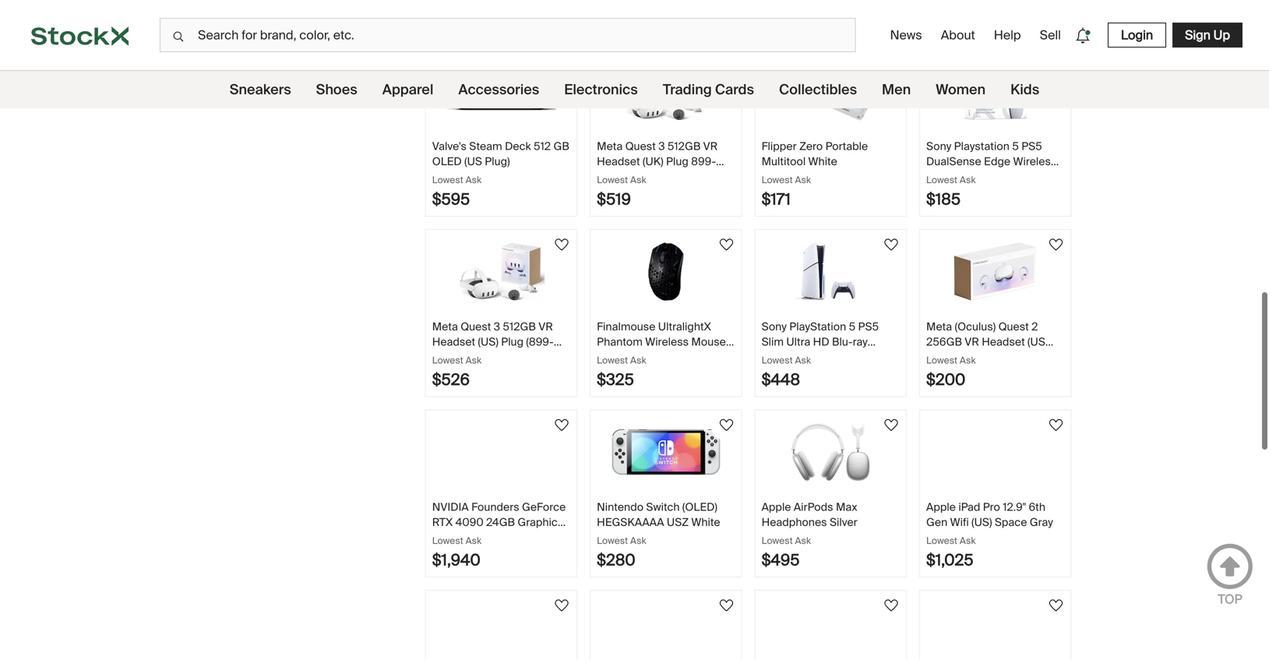Task type: locate. For each thing, give the bounding box(es) containing it.
headset
[[597, 141, 640, 155], [432, 321, 476, 336], [982, 321, 1026, 336]]

women
[[936, 81, 986, 99]]

1 horizontal spatial meta
[[597, 126, 623, 140]]

ps5 down "kids" 'link'
[[1022, 126, 1043, 140]]

2 horizontal spatial meta
[[927, 306, 953, 321]]

plug for $519
[[667, 141, 689, 155]]

quest left the 2
[[999, 306, 1030, 321]]

meta inside meta (oculus) quest 2 256gb vr headset (us plug) 301-00351-02 white
[[927, 306, 953, 321]]

wireless up black/blue
[[646, 321, 689, 336]]

ask down hegskaaaa
[[631, 522, 647, 534]]

0 vertical spatial wireless
[[1014, 141, 1057, 155]]

sony up slim
[[762, 306, 787, 321]]

lowest down gen
[[927, 522, 958, 534]]

1 horizontal spatial headset
[[597, 141, 640, 155]]

5
[[1013, 126, 1020, 140], [849, 306, 856, 321]]

multitool
[[762, 141, 806, 155]]

lowest up $185
[[927, 161, 958, 173]]

0 horizontal spatial (us
[[465, 141, 483, 155]]

$280
[[597, 537, 636, 557]]

follow image
[[718, 222, 736, 241], [883, 222, 901, 241], [883, 403, 901, 421], [553, 583, 572, 602], [1047, 583, 1066, 602]]

1 horizontal spatial quest
[[626, 126, 656, 140]]

help link
[[988, 21, 1028, 50]]

ps5 inside 'sony playstation 5 ps5 slim ultra hd blu-ray edition console (us plug)'
[[859, 306, 879, 321]]

lowest inside "lowest ask $185"
[[927, 161, 958, 173]]

ask down headphones
[[796, 522, 812, 534]]

top
[[1219, 591, 1243, 608]]

sony ps5 playstation 5 (us plug) digital edition console 3005719 white image
[[612, 590, 721, 649]]

plug) inside valve's steam deck 512 gb oled (us plug) lowest ask $595
[[485, 141, 510, 155]]

ask up $526
[[466, 341, 482, 353]]

accessories
[[459, 81, 540, 99]]

3 for $519
[[659, 126, 665, 140]]

ps5
[[1022, 126, 1043, 140], [859, 306, 879, 321]]

kids
[[1011, 81, 1040, 99]]

ask inside lowest ask $200
[[960, 341, 976, 353]]

1 vertical spatial 3
[[494, 306, 501, 321]]

vr for $526
[[539, 306, 553, 321]]

00583-
[[432, 336, 471, 351]]

plug inside meta quest 3 512gb vr headset (us) plug (899- 00583-01)
[[501, 321, 524, 336]]

0 vertical spatial 3
[[659, 126, 665, 140]]

accessories link
[[459, 71, 540, 108]]

0 horizontal spatial 3
[[494, 306, 501, 321]]

lowest
[[432, 161, 464, 173], [597, 161, 628, 173], [762, 161, 793, 173], [927, 161, 958, 173], [432, 341, 464, 353], [597, 341, 628, 353], [762, 341, 793, 353], [927, 341, 958, 353], [432, 522, 464, 534], [597, 522, 628, 534], [762, 522, 793, 534], [927, 522, 958, 534]]

vr
[[704, 126, 718, 140], [539, 306, 553, 321], [965, 321, 980, 336]]

follow image for $325
[[718, 222, 736, 241]]

Search... search field
[[160, 18, 856, 52]]

headset up "00351-" at the right of page
[[982, 321, 1026, 336]]

1 horizontal spatial sony
[[927, 126, 952, 140]]

lowest up $495
[[762, 522, 793, 534]]

apple inside apple ipad pro 12.9" 6th gen wifi (us) space gray lowest ask $1,025
[[927, 487, 956, 501]]

00351-
[[977, 336, 1013, 351]]

quest inside meta quest 3 512gb vr headset (uk) plug 899- 00585-01
[[626, 126, 656, 140]]

headset inside meta quest 3 512gb vr headset (uk) plug 899- 00585-01
[[597, 141, 640, 155]]

white inside flipper zero portable multitool white lowest ask $171
[[809, 141, 838, 155]]

ask inside nintendo switch  (oled) hegskaaaa usz white lowest ask $280
[[631, 522, 647, 534]]

2 apple from the left
[[927, 487, 956, 501]]

finalmouse
[[597, 306, 656, 321]]

plug)
[[485, 141, 510, 155], [865, 336, 891, 351], [927, 336, 952, 351]]

(us down the 2
[[1028, 321, 1046, 336]]

white right 02
[[1030, 336, 1059, 351]]

0 horizontal spatial sony
[[762, 306, 787, 321]]

0 horizontal spatial meta
[[432, 306, 458, 321]]

ultralightx
[[659, 306, 712, 321]]

$526
[[432, 357, 470, 377]]

0 vertical spatial sony
[[927, 126, 952, 140]]

(us) down 'pro'
[[972, 502, 993, 516]]

1 vertical spatial wireless
[[646, 321, 689, 336]]

edge
[[985, 141, 1011, 155]]

quest inside meta quest 3 512gb vr headset (us) plug (899- 00583-01)
[[461, 306, 491, 321]]

lowest inside "lowest ask $325"
[[597, 341, 628, 353]]

(us) up the 01)
[[478, 321, 499, 336]]

pro
[[984, 487, 1001, 501]]

card
[[432, 517, 457, 531]]

trading
[[663, 81, 712, 99]]

electronics
[[565, 81, 638, 99]]

headset for $519
[[597, 141, 640, 155]]

sony playstation 5 ps5 slim ultra hd blu-ray edition console (us plug) image
[[777, 229, 886, 288]]

(oled)
[[683, 487, 718, 501]]

sony up the dualsense
[[927, 126, 952, 140]]

ask down 4090
[[466, 522, 482, 534]]

2 horizontal spatial plug)
[[927, 336, 952, 351]]

1 vertical spatial ps5
[[859, 306, 879, 321]]

lowest inside lowest ask $519
[[597, 161, 628, 173]]

2
[[1032, 306, 1039, 321]]

stockx logo link
[[0, 0, 160, 70]]

ask down the dualsense
[[960, 161, 976, 173]]

1 vertical spatial plug
[[501, 321, 524, 336]]

0 horizontal spatial headset
[[432, 321, 476, 336]]

1 vertical spatial vr
[[539, 306, 553, 321]]

ask down (uk)
[[631, 161, 647, 173]]

sony inside sony playstation 5 ps5 dualsense edge wireless controller
[[927, 126, 952, 140]]

meta for $519
[[597, 126, 623, 140]]

apparel
[[383, 81, 434, 99]]

0 vertical spatial 512gb
[[668, 126, 701, 140]]

switch
[[647, 487, 680, 501]]

sign up
[[1186, 27, 1231, 43]]

quest inside meta (oculus) quest 2 256gb vr headset (us plug) 301-00351-02 white
[[999, 306, 1030, 321]]

3 up (uk)
[[659, 126, 665, 140]]

1 horizontal spatial (us)
[[972, 502, 993, 516]]

apple airpods max headphones silver image
[[777, 410, 886, 468]]

white down "(oled)" at the right of the page
[[692, 502, 721, 516]]

kids link
[[1011, 71, 1040, 108]]

2 vertical spatial white
[[692, 502, 721, 516]]

plug for $526
[[501, 321, 524, 336]]

plug) down the steam
[[485, 141, 510, 155]]

ask up $595
[[466, 161, 482, 173]]

flipper zero portable multitool white image
[[777, 49, 886, 107]]

plug) inside meta (oculus) quest 2 256gb vr headset (us plug) 301-00351-02 white
[[927, 336, 952, 351]]

0 vertical spatial white
[[809, 141, 838, 155]]

headset inside meta quest 3 512gb vr headset (us) plug (899- 00583-01)
[[432, 321, 476, 336]]

256gb
[[927, 321, 963, 336]]

lowest up $519
[[597, 161, 628, 173]]

apple
[[762, 487, 792, 501], [927, 487, 956, 501]]

2 horizontal spatial quest
[[999, 306, 1030, 321]]

ask inside "lowest ask $325"
[[631, 341, 647, 353]]

vr up (899-
[[539, 306, 553, 321]]

plug inside meta quest 3 512gb vr headset (uk) plug 899- 00585-01
[[667, 141, 689, 155]]

cards
[[716, 81, 755, 99]]

2 horizontal spatial vr
[[965, 321, 980, 336]]

headset inside meta (oculus) quest 2 256gb vr headset (us plug) 301-00351-02 white
[[982, 321, 1026, 336]]

ask down multitool
[[796, 161, 812, 173]]

trading cards link
[[663, 71, 755, 108]]

0 horizontal spatial white
[[692, 502, 721, 516]]

2 horizontal spatial white
[[1030, 336, 1059, 351]]

lowest inside apple ipad pro 12.9" 6th gen wifi (us) space gray lowest ask $1,025
[[927, 522, 958, 534]]

0 horizontal spatial quest
[[461, 306, 491, 321]]

meta up "00585-"
[[597, 126, 623, 140]]

1 horizontal spatial 5
[[1013, 126, 1020, 140]]

2 horizontal spatial (us
[[1028, 321, 1046, 336]]

vr up 899-
[[704, 126, 718, 140]]

3 inside meta quest 3 512gb vr headset (uk) plug 899- 00585-01
[[659, 126, 665, 140]]

collectibles link
[[780, 71, 858, 108]]

sony for $448
[[762, 306, 787, 321]]

apple for (us)
[[927, 487, 956, 501]]

apple inside apple airpods max headphones silver lowest ask $495
[[762, 487, 792, 501]]

flipper
[[762, 126, 797, 140]]

512gb inside meta quest 3 512gb vr headset (uk) plug 899- 00585-01
[[668, 126, 701, 140]]

vr down (oculus)
[[965, 321, 980, 336]]

0 horizontal spatial vr
[[539, 306, 553, 321]]

plug) down ray
[[865, 336, 891, 351]]

5 for $185
[[1013, 126, 1020, 140]]

rtx
[[432, 502, 453, 516]]

512gb up 899-
[[668, 126, 701, 140]]

apple airpods max headphones silver lowest ask $495
[[762, 487, 858, 557]]

sony inside 'sony playstation 5 ps5 slim ultra hd blu-ray edition console (us plug)'
[[762, 306, 787, 321]]

ask right the x
[[631, 341, 647, 353]]

1 horizontal spatial (us
[[845, 336, 863, 351]]

lowest ask $448
[[762, 341, 812, 377]]

shoes link
[[316, 71, 358, 108]]

ultra
[[787, 321, 811, 336]]

(us) inside apple ipad pro 12.9" 6th gen wifi (us) space gray lowest ask $1,025
[[972, 502, 993, 516]]

back to top image
[[1208, 543, 1254, 590]]

controller
[[927, 156, 977, 170]]

lowest down slim
[[762, 341, 793, 353]]

ps5 up ray
[[859, 306, 879, 321]]

plug
[[667, 141, 689, 155], [501, 321, 524, 336]]

1 vertical spatial (us
[[1028, 321, 1046, 336]]

(us
[[465, 141, 483, 155], [1028, 321, 1046, 336], [845, 336, 863, 351]]

follow image for $448
[[883, 222, 901, 241]]

wireless right edge
[[1014, 141, 1057, 155]]

0 horizontal spatial 5
[[849, 306, 856, 321]]

headset up "00585-"
[[597, 141, 640, 155]]

usz
[[667, 502, 689, 516]]

3 inside meta quest 3 512gb vr headset (us) plug (899- 00583-01)
[[494, 306, 501, 321]]

ask
[[466, 161, 482, 173], [631, 161, 647, 173], [796, 161, 812, 173], [960, 161, 976, 173], [466, 341, 482, 353], [631, 341, 647, 353], [796, 341, 812, 353], [960, 341, 976, 353], [466, 522, 482, 534], [631, 522, 647, 534], [796, 522, 812, 534], [960, 522, 976, 534]]

1 horizontal spatial plug)
[[865, 336, 891, 351]]

follow image for $526
[[553, 222, 572, 241]]

0 vertical spatial plug
[[667, 141, 689, 155]]

men link
[[883, 71, 911, 108]]

quest up the 01)
[[461, 306, 491, 321]]

1 apple from the left
[[762, 487, 792, 501]]

(us down the steam
[[465, 141, 483, 155]]

(us inside 'sony playstation 5 ps5 slim ultra hd blu-ray edition console (us plug)'
[[845, 336, 863, 351]]

3 for $526
[[494, 306, 501, 321]]

gray
[[1030, 502, 1054, 516]]

1 vertical spatial 512gb
[[503, 306, 536, 321]]

plug right (uk)
[[667, 141, 689, 155]]

meta quest 3 512gb vr headset (us) plug (899-00583-01) image
[[447, 229, 556, 288]]

1 horizontal spatial white
[[809, 141, 838, 155]]

apple up headphones
[[762, 487, 792, 501]]

finalmouse ultralightx phantom wireless mouse 121 x 57mm black/blue
[[597, 306, 726, 351]]

follow image
[[553, 42, 572, 60], [718, 42, 736, 60], [553, 222, 572, 241], [1047, 222, 1066, 241], [553, 403, 572, 421], [718, 403, 736, 421], [1047, 403, 1066, 421], [718, 583, 736, 602], [883, 583, 901, 602]]

1 vertical spatial (us)
[[972, 502, 993, 516]]

0 vertical spatial ps5
[[1022, 126, 1043, 140]]

5 inside sony playstation 5 ps5 dualsense edge wireless controller
[[1013, 126, 1020, 140]]

lowest down the 256gb
[[927, 341, 958, 353]]

1 horizontal spatial plug
[[667, 141, 689, 155]]

lowest up $171
[[762, 161, 793, 173]]

512gb for $526
[[503, 306, 536, 321]]

meta for $526
[[432, 306, 458, 321]]

follow image for $519
[[718, 42, 736, 60]]

plug) down the 256gb
[[927, 336, 952, 351]]

5 up ray
[[849, 306, 856, 321]]

ask inside apple ipad pro 12.9" 6th gen wifi (us) space gray lowest ask $1,025
[[960, 522, 976, 534]]

lowest inside lowest ask $448
[[762, 341, 793, 353]]

0 horizontal spatial ps5
[[859, 306, 879, 321]]

2 horizontal spatial headset
[[982, 321, 1026, 336]]

lowest ask $519
[[597, 161, 647, 196]]

1 horizontal spatial wireless
[[1014, 141, 1057, 155]]

$185
[[927, 176, 961, 196]]

1 vertical spatial white
[[1030, 336, 1059, 351]]

0 horizontal spatial 512gb
[[503, 306, 536, 321]]

apple up gen
[[927, 487, 956, 501]]

lowest down rtx
[[432, 522, 464, 534]]

ps5 inside sony playstation 5 ps5 dualsense edge wireless controller
[[1022, 126, 1043, 140]]

login button
[[1108, 23, 1167, 48]]

sony playstation 5 ps5 dualsense edge wireless controller
[[927, 126, 1057, 170]]

apple ipad pro 12.9" 6th gen wifi (us) space gray image
[[942, 410, 1051, 468]]

ask down ultra
[[796, 341, 812, 353]]

1 horizontal spatial ps5
[[1022, 126, 1043, 140]]

0 vertical spatial vr
[[704, 126, 718, 140]]

(us down ray
[[845, 336, 863, 351]]

meta inside meta quest 3 512gb vr headset (uk) plug 899- 00585-01
[[597, 126, 623, 140]]

1 vertical spatial 5
[[849, 306, 856, 321]]

1 horizontal spatial 3
[[659, 126, 665, 140]]

$325
[[597, 357, 634, 377]]

0 horizontal spatial apple
[[762, 487, 792, 501]]

lowest ask $1,940
[[432, 522, 482, 557]]

0 horizontal spatial plug
[[501, 321, 524, 336]]

1 horizontal spatial apple
[[927, 487, 956, 501]]

0 horizontal spatial (us)
[[478, 321, 499, 336]]

2 vertical spatial vr
[[965, 321, 980, 336]]

2 vertical spatial (us
[[845, 336, 863, 351]]

lowest up $280
[[597, 522, 628, 534]]

0 vertical spatial 5
[[1013, 126, 1020, 140]]

news
[[891, 27, 923, 43]]

lowest down oled on the left top of page
[[432, 161, 464, 173]]

headset up 00583-
[[432, 321, 476, 336]]

silver
[[830, 502, 858, 516]]

wireless inside finalmouse ultralightx phantom wireless mouse 121 x 57mm black/blue
[[646, 321, 689, 336]]

512gb inside meta quest 3 512gb vr headset (us) plug (899- 00583-01)
[[503, 306, 536, 321]]

1 vertical spatial sony
[[762, 306, 787, 321]]

0 horizontal spatial wireless
[[646, 321, 689, 336]]

apple ipad pro 12.9" 6th gen wifi (us) space gray lowest ask $1,025
[[927, 487, 1054, 557]]

geforce
[[522, 487, 566, 501]]

ask inside "lowest ask $185"
[[960, 161, 976, 173]]

flipper zero portable multitool white lowest ask $171
[[762, 126, 869, 196]]

quest up (uk)
[[626, 126, 656, 140]]

meta (oculus) quest 2 256gb vr headset (us plug) 301-00351-02 white
[[927, 306, 1059, 351]]

5 inside 'sony playstation 5 ps5 slim ultra hd blu-ray edition console (us plug)'
[[849, 306, 856, 321]]

ipad
[[959, 487, 981, 501]]

lowest up $526
[[432, 341, 464, 353]]

1 horizontal spatial vr
[[704, 126, 718, 140]]

vr inside meta quest 3 512gb vr headset (us) plug (899- 00583-01)
[[539, 306, 553, 321]]

5 right playstation
[[1013, 126, 1020, 140]]

lowest inside lowest ask $1,940
[[432, 522, 464, 534]]

900-
[[460, 517, 485, 531]]

0 horizontal spatial plug)
[[485, 141, 510, 155]]

ask left "00351-" at the right of page
[[960, 341, 976, 353]]

sony playstation 5 ps5 dualsense edge wireless controller image
[[942, 49, 1051, 107]]

512gb up (899-
[[503, 306, 536, 321]]

0 vertical spatial (us
[[465, 141, 483, 155]]

white inside meta (oculus) quest 2 256gb vr headset (us plug) 301-00351-02 white
[[1030, 336, 1059, 351]]

sneakers
[[230, 81, 291, 99]]

apple for $495
[[762, 487, 792, 501]]

vr inside meta quest 3 512gb vr headset (uk) plug 899- 00585-01
[[704, 126, 718, 140]]

3 down meta quest 3 512gb vr headset (us) plug (899-00583-01) image
[[494, 306, 501, 321]]

meta up the 256gb
[[927, 306, 953, 321]]

ask down wifi
[[960, 522, 976, 534]]

meta up 00583-
[[432, 306, 458, 321]]

(us inside meta (oculus) quest 2 256gb vr headset (us plug) 301-00351-02 white
[[1028, 321, 1046, 336]]

0 vertical spatial (us)
[[478, 321, 499, 336]]

lowest ask $325
[[597, 341, 647, 377]]

1 horizontal spatial 512gb
[[668, 126, 701, 140]]

meta inside meta quest 3 512gb vr headset (us) plug (899- 00583-01)
[[432, 306, 458, 321]]

gen
[[927, 502, 948, 516]]

plug) inside 'sony playstation 5 ps5 slim ultra hd blu-ray edition console (us plug)'
[[865, 336, 891, 351]]

lowest up '$325'
[[597, 341, 628, 353]]

plug left (899-
[[501, 321, 524, 336]]

$519
[[597, 176, 631, 196]]

white down zero
[[809, 141, 838, 155]]



Task type: describe. For each thing, give the bounding box(es) containing it.
$595
[[432, 176, 470, 196]]

301-
[[955, 336, 977, 351]]

phantom
[[597, 321, 643, 336]]

mouse
[[692, 321, 726, 336]]

ask inside flipper zero portable multitool white lowest ask $171
[[796, 161, 812, 173]]

ask inside lowest ask $448
[[796, 341, 812, 353]]

max
[[836, 487, 858, 501]]

follow image for $200
[[1047, 222, 1066, 241]]

oled
[[432, 141, 462, 155]]

ask inside lowest ask $526
[[466, 341, 482, 353]]

lowest inside lowest ask $200
[[927, 341, 958, 353]]

lowest ask $200
[[927, 341, 976, 377]]

playstation
[[955, 126, 1010, 140]]

nvidia founders geforce rtx 4090 24gb graphics card 900-1g136-2530- 000
[[432, 487, 566, 546]]

meta (oculus) quest 2 256gb vr headset (us plug) 301-00351-02 white image
[[942, 229, 1051, 288]]

lowest inside flipper zero portable multitool white lowest ask $171
[[762, 161, 793, 173]]

white inside nintendo switch  (oled) hegskaaaa usz white lowest ask $280
[[692, 502, 721, 516]]

vr for $519
[[704, 126, 718, 140]]

quest for $519
[[626, 126, 656, 140]]

12.9"
[[1003, 487, 1027, 501]]

ps5 for $185
[[1022, 126, 1043, 140]]

lowest inside apple airpods max headphones silver lowest ask $495
[[762, 522, 793, 534]]

ask inside apple airpods max headphones silver lowest ask $495
[[796, 522, 812, 534]]

electronics link
[[565, 71, 638, 108]]

space
[[995, 502, 1028, 516]]

portable
[[826, 126, 869, 140]]

zero
[[800, 126, 823, 140]]

up
[[1214, 27, 1231, 43]]

(us inside valve's steam deck 512 gb oled (us plug) lowest ask $595
[[465, 141, 483, 155]]

headset for $526
[[432, 321, 476, 336]]

(899-
[[526, 321, 554, 336]]

lowest inside nintendo switch  (oled) hegskaaaa usz white lowest ask $280
[[597, 522, 628, 534]]

about link
[[935, 21, 982, 50]]

vr inside meta (oculus) quest 2 256gb vr headset (us plug) 301-00351-02 white
[[965, 321, 980, 336]]

sell link
[[1034, 21, 1068, 50]]

apparel link
[[383, 71, 434, 108]]

meta for $200
[[927, 306, 953, 321]]

dualsense
[[927, 141, 982, 155]]

nintendo switch  (oled) hegskaaaa usz white image
[[612, 410, 721, 468]]

lowest ask $526
[[432, 341, 482, 377]]

000
[[432, 532, 454, 546]]

follow image for $1,940
[[553, 403, 572, 421]]

deck
[[505, 126, 531, 140]]

follow image for $1,025
[[1047, 403, 1066, 421]]

microsoft xbox series s 512gb gilded hunter console bundle (us plug) rrs-00071 image
[[942, 590, 1051, 649]]

ask inside lowest ask $519
[[631, 161, 647, 173]]

finalmouse the last legend wireless mouse (centerpiece founders edition access card included) black image
[[777, 590, 886, 649]]

finalmouse ultralightx phantom wireless mouse 121 x 57mm black/blue image
[[612, 229, 721, 288]]

meta quest 3 512gb vr headset (uk) plug 899-00585-01 image
[[612, 49, 721, 107]]

512gb for $519
[[668, 126, 701, 140]]

01)
[[471, 336, 486, 351]]

512
[[534, 126, 551, 140]]

00585-
[[597, 156, 637, 170]]

follow image for $280
[[718, 403, 736, 421]]

nvidia founders geforce rtx 4090 24gb graphics card 900-1g136-2530-000 image
[[447, 410, 556, 468]]

shoes
[[316, 81, 358, 99]]

01
[[637, 156, 648, 170]]

$448
[[762, 357, 801, 377]]

$495
[[762, 537, 800, 557]]

quest for $526
[[461, 306, 491, 321]]

sony for $185
[[927, 126, 952, 140]]

notification unread icon image
[[1073, 25, 1094, 46]]

headphones
[[762, 502, 828, 516]]

wifi
[[951, 502, 970, 516]]

sony playstation 5 ps5 slim ultra hd blu-ray edition console (us plug)
[[762, 306, 891, 351]]

follow image for $495
[[883, 403, 901, 421]]

5 for $448
[[849, 306, 856, 321]]

help
[[995, 27, 1022, 43]]

sign
[[1186, 27, 1211, 43]]

nvidia
[[432, 487, 469, 501]]

collectibles
[[780, 81, 858, 99]]

wireless inside sony playstation 5 ps5 dualsense edge wireless controller
[[1014, 141, 1057, 155]]

playstation
[[790, 306, 847, 321]]

nintendo
[[597, 487, 644, 501]]

valve's steam deck 512 gb oled (us plug) image
[[447, 49, 556, 107]]

sell
[[1040, 27, 1062, 43]]

valve's steam deck 512 gb oled (us plug) lowest ask $595
[[432, 126, 570, 196]]

ask inside valve's steam deck 512 gb oled (us plug) lowest ask $595
[[466, 161, 482, 173]]

hegskaaaa
[[597, 502, 665, 516]]

$1,940
[[432, 537, 481, 557]]

899-
[[692, 141, 716, 155]]

meta quest 3 512gb vr headset (uk) plug 899- 00585-01
[[597, 126, 718, 170]]

trading cards
[[663, 81, 755, 99]]

$171
[[762, 176, 791, 196]]

24gb
[[486, 502, 515, 516]]

about
[[941, 27, 976, 43]]

ask inside lowest ask $1,940
[[466, 522, 482, 534]]

lowest inside lowest ask $526
[[432, 341, 464, 353]]

follow image for $595
[[553, 42, 572, 60]]

women link
[[936, 71, 986, 108]]

lowest ask $185
[[927, 161, 976, 196]]

02
[[1013, 336, 1027, 351]]

edition
[[762, 336, 797, 351]]

ps5 for $448
[[859, 306, 879, 321]]

2530-
[[519, 517, 551, 531]]

lowest inside valve's steam deck 512 gb oled (us plug) lowest ask $595
[[432, 161, 464, 173]]

1g136-
[[485, 517, 519, 531]]

apple ipad 10.2" 9th gen wifi (us) space gray image
[[447, 590, 556, 649]]

4090
[[456, 502, 484, 516]]

men
[[883, 81, 911, 99]]

stockx logo image
[[31, 26, 129, 46]]

6th
[[1029, 487, 1046, 501]]

graphics
[[518, 502, 564, 516]]

sign up button
[[1173, 23, 1243, 48]]

founders
[[472, 487, 520, 501]]

hd
[[814, 321, 830, 336]]

(oculus)
[[955, 306, 996, 321]]

meta quest 3 512gb vr headset (us) plug (899- 00583-01)
[[432, 306, 554, 351]]

console
[[800, 336, 842, 351]]

blu-
[[833, 321, 853, 336]]

(us) inside meta quest 3 512gb vr headset (us) plug (899- 00583-01)
[[478, 321, 499, 336]]

121
[[597, 336, 612, 351]]

product category switcher element
[[0, 71, 1270, 108]]

57mm
[[623, 336, 655, 351]]



Task type: vqa. For each thing, say whether or not it's contained in the screenshot.
"(2023)"
no



